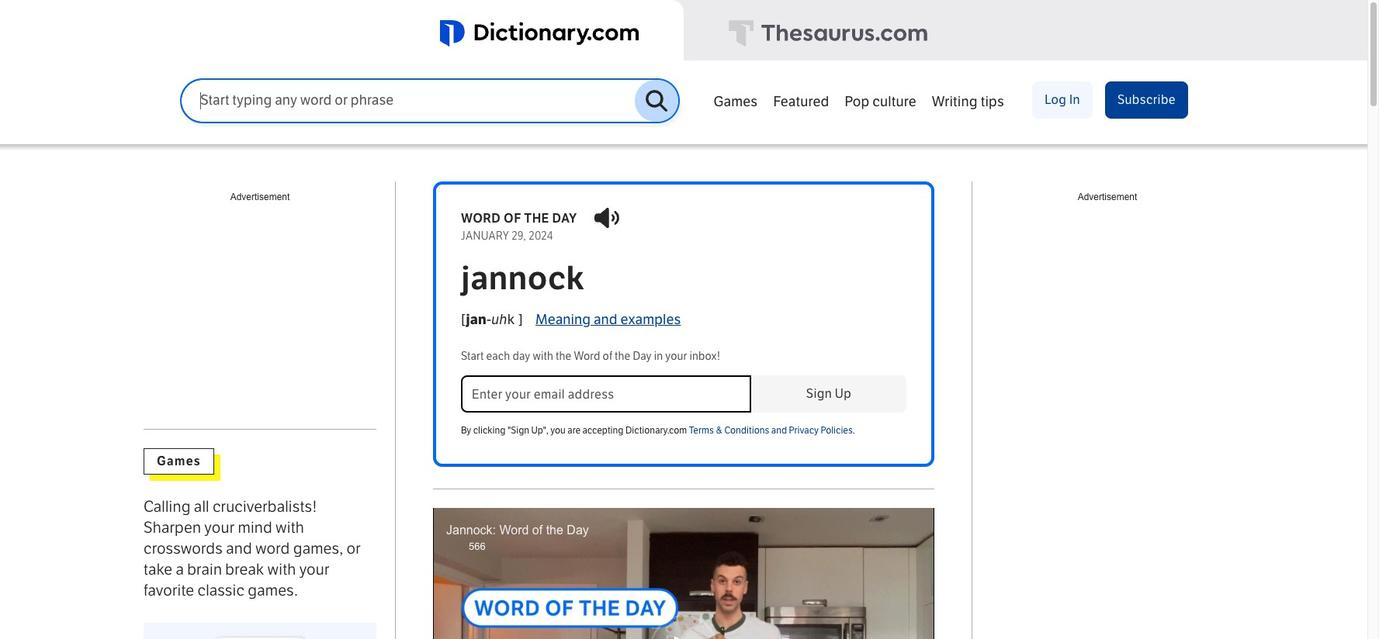 Task type: vqa. For each thing, say whether or not it's contained in the screenshot.
Pages Menu element
yes



Task type: locate. For each thing, give the bounding box(es) containing it.
and
[[594, 311, 618, 329], [772, 426, 787, 437], [226, 539, 252, 558]]

2 advertisement from the left
[[1078, 192, 1138, 203]]

games up 'calling'
[[157, 454, 201, 469]]

day
[[552, 211, 577, 226], [513, 350, 531, 363]]

1 horizontal spatial day
[[552, 211, 577, 226]]

and left privacy
[[772, 426, 787, 437]]

your down games,
[[299, 560, 330, 579]]

0 vertical spatial day
[[552, 211, 577, 226]]

word right jannock:
[[500, 524, 529, 538]]

your down all
[[204, 518, 235, 537]]

terms & conditions and privacy policies. link
[[689, 426, 855, 437]]

0 horizontal spatial and
[[226, 539, 252, 558]]

0 horizontal spatial day
[[567, 524, 589, 538]]

1 vertical spatial day
[[513, 350, 531, 363]]

"sign
[[508, 426, 530, 437]]

and up break
[[226, 539, 252, 558]]

0 vertical spatial and
[[594, 311, 618, 329]]

terms
[[689, 426, 714, 437]]

word
[[461, 211, 501, 226], [574, 350, 601, 363], [500, 524, 529, 538]]

day right "each"
[[513, 350, 531, 363]]

calling
[[144, 497, 191, 516]]

0 horizontal spatial your
[[204, 518, 235, 537]]

conditions
[[725, 426, 770, 437]]

games.
[[248, 581, 298, 600]]

jannock
[[461, 259, 585, 298]]

examples
[[621, 311, 681, 329]]

featured link
[[766, 85, 837, 115]]

calling all cruciverbalists! sharpen your mind with crosswords and word games, or take a brain break with your favorite classic games.
[[144, 497, 361, 600]]

with up games.
[[267, 560, 296, 579]]

0 vertical spatial your
[[666, 350, 687, 363]]

pop
[[845, 93, 870, 110]]

-
[[487, 311, 492, 329]]

word down meaning and examples link
[[574, 350, 601, 363]]

]
[[518, 311, 523, 329]]

brain
[[187, 560, 222, 579]]

all
[[194, 497, 209, 516]]

2 horizontal spatial of
[[603, 350, 613, 363]]

with
[[533, 350, 554, 363], [276, 518, 304, 537], [267, 560, 296, 579]]

sign up button
[[752, 376, 907, 413]]

jannock link
[[461, 259, 907, 298]]

writing tips link
[[924, 85, 1012, 115]]

0 vertical spatial of
[[504, 211, 521, 226]]

566
[[469, 542, 486, 553]]

0 horizontal spatial games
[[157, 454, 201, 469]]

0 horizontal spatial of
[[504, 211, 521, 226]]

log in
[[1045, 92, 1081, 107]]

of
[[504, 211, 521, 226], [603, 350, 613, 363], [532, 524, 543, 538]]

0 vertical spatial games
[[714, 93, 758, 110]]

a
[[176, 560, 184, 579]]

by clicking "sign up", you are accepting dictionary.com terms & conditions and privacy policies.
[[461, 426, 855, 437]]

games
[[714, 93, 758, 110], [157, 454, 201, 469]]

1 vertical spatial with
[[276, 518, 304, 537]]

2 vertical spatial your
[[299, 560, 330, 579]]

day up '2024'
[[552, 211, 577, 226]]

each
[[486, 350, 510, 363]]

the
[[524, 211, 549, 226], [556, 350, 572, 363], [615, 350, 631, 363], [546, 524, 564, 538]]

1 horizontal spatial games
[[714, 93, 758, 110]]

0 horizontal spatial advertisement
[[230, 192, 290, 203]]

clicking
[[473, 426, 506, 437]]

mind
[[238, 518, 272, 537]]

1 vertical spatial games
[[157, 454, 201, 469]]

word up january
[[461, 211, 501, 226]]

by
[[461, 426, 471, 437]]

meaning and examples link
[[536, 309, 681, 331]]

2 horizontal spatial your
[[666, 350, 687, 363]]

and inside the calling all cruciverbalists! sharpen your mind with crosswords and word games, or take a brain break with your favorite classic games.
[[226, 539, 252, 558]]

your right in
[[666, 350, 687, 363]]

with up word
[[276, 518, 304, 537]]

of down meaning and examples link
[[603, 350, 613, 363]]

advertisement
[[230, 192, 290, 203], [1078, 192, 1138, 203]]

the inside video player region
[[546, 524, 564, 538]]

1 horizontal spatial of
[[532, 524, 543, 538]]

of right jannock:
[[532, 524, 543, 538]]

2 vertical spatial and
[[226, 539, 252, 558]]

writing
[[932, 93, 978, 110]]

sharpen
[[144, 518, 201, 537]]

k
[[508, 311, 515, 329]]

0 vertical spatial day
[[633, 350, 652, 363]]

2 vertical spatial with
[[267, 560, 296, 579]]

2 vertical spatial of
[[532, 524, 543, 538]]

with down meaning
[[533, 350, 554, 363]]

1 horizontal spatial your
[[299, 560, 330, 579]]

2 vertical spatial word
[[500, 524, 529, 538]]

games link
[[706, 85, 766, 115]]

and up start each day with the word of the day in your inbox!
[[594, 311, 618, 329]]

meaning
[[536, 311, 591, 329]]

1 vertical spatial and
[[772, 426, 787, 437]]

your
[[666, 350, 687, 363], [204, 518, 235, 537], [299, 560, 330, 579]]

games inside pages menu element
[[714, 93, 758, 110]]

0 horizontal spatial day
[[513, 350, 531, 363]]

day
[[633, 350, 652, 363], [567, 524, 589, 538]]

Enter your email address text field
[[461, 376, 752, 413]]

2 horizontal spatial and
[[772, 426, 787, 437]]

of up january 29, 2024
[[504, 211, 521, 226]]

1 vertical spatial your
[[204, 518, 235, 537]]

1 horizontal spatial and
[[594, 311, 618, 329]]

1 vertical spatial of
[[603, 350, 613, 363]]

games left the 'featured'
[[714, 93, 758, 110]]

subscribe
[[1118, 92, 1176, 107]]

1 horizontal spatial advertisement
[[1078, 192, 1138, 203]]

1 vertical spatial day
[[567, 524, 589, 538]]

inbox!
[[690, 350, 721, 363]]



Task type: describe. For each thing, give the bounding box(es) containing it.
crosswords
[[144, 539, 223, 558]]

january
[[461, 230, 510, 243]]

meaning and examples
[[536, 311, 681, 329]]

0 vertical spatial word
[[461, 211, 501, 226]]

subscribe button
[[1106, 82, 1189, 119]]

favorite
[[144, 581, 194, 600]]

1 advertisement from the left
[[230, 192, 290, 203]]

january 29, 2024
[[461, 230, 553, 243]]

29,
[[512, 230, 526, 243]]

[
[[461, 311, 466, 329]]

uh
[[492, 311, 508, 329]]

day inside video player region
[[567, 524, 589, 538]]

[ jan - uh k ]
[[461, 311, 523, 329]]

video player region
[[433, 509, 935, 640]]

dictionary.com
[[626, 426, 687, 437]]

up",
[[531, 426, 549, 437]]

writing tips
[[932, 93, 1005, 110]]

up
[[835, 387, 852, 402]]

log in button
[[1033, 82, 1093, 119]]

of inside video player region
[[532, 524, 543, 538]]

break
[[225, 560, 264, 579]]

tips
[[981, 93, 1005, 110]]

switch site tab list
[[0, 0, 1368, 62]]

games,
[[293, 539, 343, 558]]

word
[[255, 539, 290, 558]]

sign
[[806, 387, 832, 402]]

log
[[1045, 92, 1067, 107]]

pop culture
[[845, 93, 917, 110]]

daily crossword image
[[144, 623, 377, 640]]

jan
[[466, 311, 487, 329]]

2024
[[529, 230, 553, 243]]

take
[[144, 560, 173, 579]]

policies.
[[821, 426, 855, 437]]

pop culture link
[[837, 85, 924, 115]]

start
[[461, 350, 484, 363]]

start each day with the word of the day in your inbox!
[[461, 350, 721, 363]]

are
[[568, 426, 581, 437]]

sign up
[[806, 387, 852, 402]]

0 vertical spatial with
[[533, 350, 554, 363]]

jannock:
[[446, 524, 496, 538]]

word of the day
[[461, 211, 577, 226]]

culture
[[873, 93, 917, 110]]

jannock: word of the day
[[446, 524, 589, 538]]

or
[[347, 539, 361, 558]]

accepting
[[583, 426, 624, 437]]

classic
[[198, 581, 245, 600]]

in
[[654, 350, 663, 363]]

pages menu element
[[706, 79, 1189, 144]]

word inside video player region
[[500, 524, 529, 538]]

Start typing any word or phrase text field
[[182, 92, 635, 110]]

1 vertical spatial word
[[574, 350, 601, 363]]

privacy
[[789, 426, 819, 437]]

1 horizontal spatial day
[[633, 350, 652, 363]]

featured
[[774, 93, 829, 110]]

cruciverbalists!
[[213, 497, 317, 516]]

you
[[551, 426, 566, 437]]

&
[[716, 426, 723, 437]]

in
[[1070, 92, 1081, 107]]



